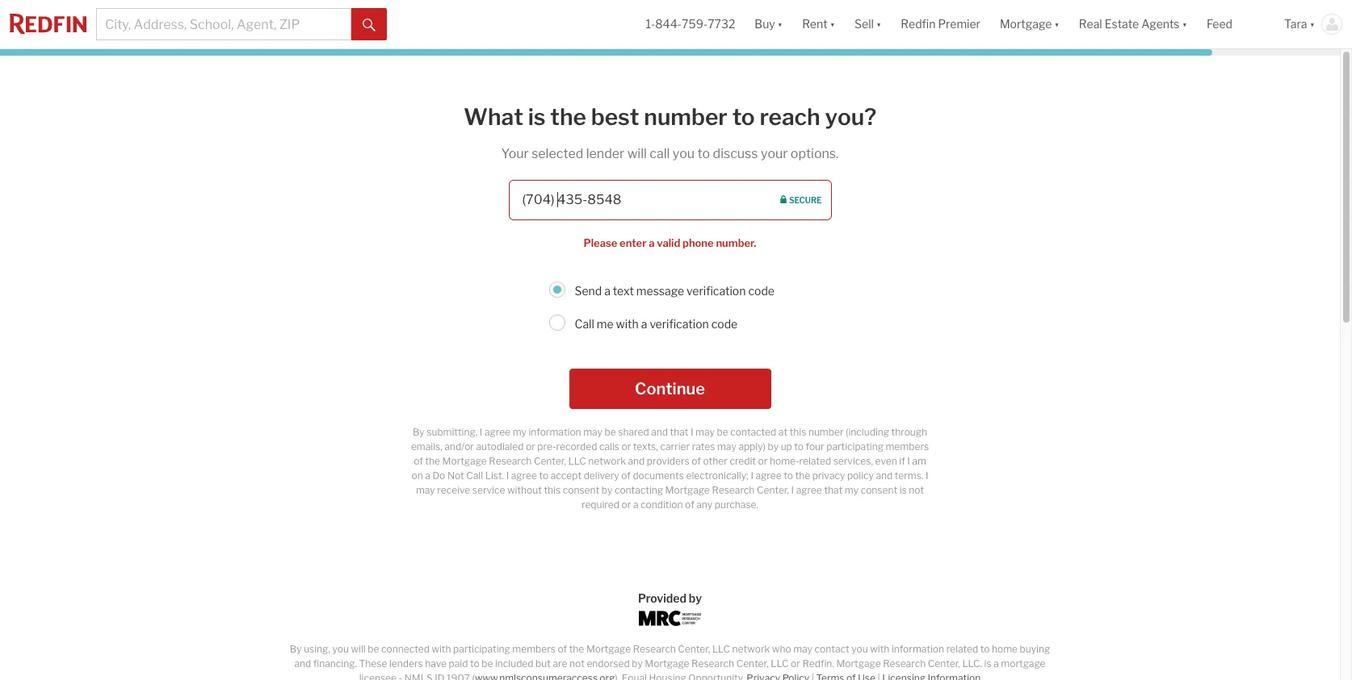 Task type: vqa. For each thing, say whether or not it's contained in the screenshot.
Redfin is licensed to do business in New York as Redfin Real Estate. NY Standard Operating Procedures in the right of the page
no



Task type: locate. For each thing, give the bounding box(es) containing it.
provided
[[638, 593, 687, 606]]

by up mortgage research center image
[[689, 593, 702, 606]]

▾ left real
[[1054, 17, 1060, 31]]

1 horizontal spatial or
[[791, 659, 800, 671]]

1 vertical spatial or
[[791, 659, 800, 671]]

message
[[636, 285, 684, 298]]

or right 'credit' link
[[758, 456, 768, 468]]

me
[[597, 318, 614, 332]]

center,
[[678, 644, 710, 656], [736, 659, 769, 671], [928, 659, 960, 671]]

buy
[[755, 17, 775, 31]]

1 vertical spatial members
[[512, 644, 556, 656]]

redfin premier button
[[891, 0, 990, 48]]

1 horizontal spatial with
[[616, 318, 639, 332]]

with up the have
[[432, 644, 451, 656]]

0 vertical spatial related
[[799, 456, 831, 468]]

2 horizontal spatial center,
[[928, 659, 960, 671]]

option group containing send a text message verification code
[[347, 279, 993, 337]]

0 horizontal spatial be
[[368, 644, 379, 656]]

paid
[[449, 659, 468, 671]]

is up selected on the top
[[528, 103, 546, 131]]

research down credit
[[712, 485, 755, 497]]

1 vertical spatial be
[[482, 659, 493, 671]]

will up these
[[351, 644, 366, 656]]

0 vertical spatial will
[[627, 146, 647, 161]]

0 horizontal spatial you
[[332, 644, 349, 656]]

1 horizontal spatial llc
[[771, 659, 789, 671]]

0 horizontal spatial or
[[758, 456, 768, 468]]

members up but
[[512, 644, 556, 656]]

will for what
[[627, 146, 647, 161]]

by
[[689, 593, 702, 606], [632, 659, 643, 671]]

participating inside the by using, you will be connected with participating members of the mortgage research center, llc network who may contact you with information related to home buying and financing. these lenders have paid to be included but are not endorsed by mortgage research center, llc or redfin. mortgage research center, llc. is a mortgage licensee - nmls id 1907 (
[[453, 644, 510, 656]]

▾ right buy
[[778, 17, 783, 31]]

services
[[833, 456, 871, 468]]

not
[[570, 659, 585, 671]]

be left included
[[482, 659, 493, 671]]

rent ▾ button
[[802, 0, 835, 48]]

option group
[[347, 279, 993, 337]]

▾ for buy ▾
[[778, 17, 783, 31]]

1 vertical spatial the
[[569, 644, 584, 656]]

is
[[528, 103, 546, 131], [984, 659, 992, 671]]

home-
[[770, 456, 799, 468]]

1 horizontal spatial will
[[627, 146, 647, 161]]

using,
[[304, 644, 330, 656]]

with right the me
[[616, 318, 639, 332]]

1 horizontal spatial related
[[946, 644, 978, 656]]

1 vertical spatial participating
[[453, 644, 510, 656]]

related up "llc."
[[946, 644, 978, 656]]

▾ for tara ▾
[[1310, 17, 1315, 31]]

continue
[[635, 380, 705, 399]]

policy
[[847, 471, 874, 483]]

be up these
[[368, 644, 379, 656]]

verification code
[[687, 285, 775, 298], [650, 318, 738, 332]]

a left text
[[604, 285, 611, 298]]

your
[[501, 146, 529, 161]]

research down mortgage research center image
[[633, 644, 676, 656]]

0 horizontal spatial will
[[351, 644, 366, 656]]

▾ right agents
[[1182, 17, 1188, 31]]

llc down who
[[771, 659, 789, 671]]

3 ▾ from the left
[[876, 17, 882, 31]]

or inside the by using, you will be connected with participating members of the mortgage research center, llc network who may contact you with information related to home buying and financing. these lenders have paid to be included but are not endorsed by mortgage research center, llc or redfin. mortgage research center, llc. is a mortgage licensee - nmls id 1907 (
[[791, 659, 800, 671]]

1 vertical spatial will
[[351, 644, 366, 656]]

▾ right the rent
[[830, 17, 835, 31]]

759-
[[682, 17, 708, 31]]

terms
[[895, 471, 922, 483]]

sell ▾
[[855, 17, 882, 31]]

0 horizontal spatial participating
[[453, 644, 510, 656]]

▾ for mortgage ▾
[[1054, 17, 1060, 31]]

1 vertical spatial related
[[946, 644, 978, 656]]

members
[[886, 441, 929, 454], [512, 644, 556, 656]]

will inside the by using, you will be connected with participating members of the mortgage research center, llc network who may contact you with information related to home buying and financing. these lenders have paid to be included but are not endorsed by mortgage research center, llc or redfin. mortgage research center, llc. is a mortgage licensee - nmls id 1907 (
[[351, 644, 366, 656]]

center, down 'network' on the right of page
[[736, 659, 769, 671]]

members up terms link
[[886, 441, 929, 454]]

related inside participating members other credit or home-related services privacy policy
[[799, 456, 831, 468]]

center, left "llc."
[[928, 659, 960, 671]]

please
[[584, 236, 617, 249]]

0 horizontal spatial is
[[528, 103, 546, 131]]

0 horizontal spatial by
[[632, 659, 643, 671]]

participating up services
[[827, 441, 884, 454]]

0 horizontal spatial center,
[[678, 644, 710, 656]]

mortgage down other
[[665, 485, 710, 497]]

0 vertical spatial llc
[[712, 644, 730, 656]]

the
[[550, 103, 586, 131], [569, 644, 584, 656]]

the right of on the bottom of the page
[[569, 644, 584, 656]]

0 vertical spatial or
[[758, 456, 768, 468]]

or
[[758, 456, 768, 468], [791, 659, 800, 671]]

▾ right sell at the right of the page
[[876, 17, 882, 31]]

mortgage down contact
[[836, 659, 881, 671]]

by using, you will be connected with participating members of the mortgage research center, llc network who may contact you with information related to home buying and financing. these lenders have paid to be included but are not endorsed by mortgage research center, llc or redfin. mortgage research center, llc. is a mortgage licensee - nmls id 1907 (
[[290, 644, 1050, 681]]

1 horizontal spatial members
[[886, 441, 929, 454]]

rent
[[802, 17, 828, 31]]

mortgage down mortgage research center image
[[645, 659, 690, 671]]

be
[[368, 644, 379, 656], [482, 659, 493, 671]]

participating inside participating members other credit or home-related services privacy policy
[[827, 441, 884, 454]]

▾ for rent ▾
[[830, 17, 835, 31]]

call me with a verification code
[[575, 318, 738, 332]]

you right contact
[[852, 644, 868, 656]]

verification code down "send a text message verification code"
[[650, 318, 738, 332]]

contact
[[815, 644, 850, 656]]

0 vertical spatial the
[[550, 103, 586, 131]]

other
[[703, 456, 728, 468]]

1 horizontal spatial be
[[482, 659, 493, 671]]

verification code down phone number.
[[687, 285, 775, 298]]

a
[[649, 236, 655, 249], [604, 285, 611, 298], [641, 318, 647, 332], [994, 659, 999, 671]]

llc left 'network' on the right of page
[[712, 644, 730, 656]]

0 vertical spatial by
[[689, 593, 702, 606]]

to
[[732, 103, 755, 131], [698, 146, 710, 161], [980, 644, 990, 656], [470, 659, 480, 671]]

1 horizontal spatial you
[[673, 146, 695, 161]]

4 ▾ from the left
[[1054, 17, 1060, 31]]

you up financing.
[[332, 644, 349, 656]]

1 vertical spatial llc
[[771, 659, 789, 671]]

llc.
[[962, 659, 982, 671]]

participating members link
[[827, 441, 929, 454]]

0 vertical spatial is
[[528, 103, 546, 131]]

and
[[294, 659, 311, 671]]

2 ▾ from the left
[[830, 17, 835, 31]]

information
[[892, 644, 944, 656]]

research down information at the right of the page
[[883, 659, 926, 671]]

▾ right tara
[[1310, 17, 1315, 31]]

related up privacy
[[799, 456, 831, 468]]

research inside "terms contacting mortgage research center"
[[712, 485, 755, 497]]

members inside participating members other credit or home-related services privacy policy
[[886, 441, 929, 454]]

mortgage research center image
[[639, 612, 702, 627]]

by right endorsed
[[632, 659, 643, 671]]

1 vertical spatial is
[[984, 659, 992, 671]]

1 vertical spatial by
[[632, 659, 643, 671]]

selected
[[532, 146, 583, 161]]

buy ▾
[[755, 17, 783, 31]]

0 horizontal spatial related
[[799, 456, 831, 468]]

the up selected on the top
[[550, 103, 586, 131]]

1-844-759-7732
[[646, 17, 735, 31]]

what is the best number to reach you?
[[464, 103, 877, 131]]

mortgage left real
[[1000, 17, 1052, 31]]

City, Address, School, Agent, ZIP search field
[[96, 8, 351, 40]]

or down may
[[791, 659, 800, 671]]

0 horizontal spatial members
[[512, 644, 556, 656]]

1 horizontal spatial participating
[[827, 441, 884, 454]]

a down home
[[994, 659, 999, 671]]

center, down mortgage research center image
[[678, 644, 710, 656]]

1 horizontal spatial is
[[984, 659, 992, 671]]

will left call
[[627, 146, 647, 161]]

a left valid
[[649, 236, 655, 249]]

you right call
[[673, 146, 695, 161]]

1 ▾ from the left
[[778, 17, 783, 31]]

a inside the by using, you will be connected with participating members of the mortgage research center, llc network who may contact you with information related to home buying and financing. these lenders have paid to be included but are not endorsed by mortgage research center, llc or redfin. mortgage research center, llc. is a mortgage licensee - nmls id 1907 (
[[994, 659, 999, 671]]

with left information at the right of the page
[[870, 644, 890, 656]]

rent ▾
[[802, 17, 835, 31]]

llc
[[712, 644, 730, 656], [771, 659, 789, 671]]

network
[[732, 644, 770, 656]]

will for provided
[[351, 644, 366, 656]]

you
[[673, 146, 695, 161], [332, 644, 349, 656], [852, 644, 868, 656]]

is right "llc."
[[984, 659, 992, 671]]

participating
[[827, 441, 884, 454], [453, 644, 510, 656]]

6 ▾ from the left
[[1310, 17, 1315, 31]]

your selected lender will call you to discuss your options.
[[501, 146, 839, 161]]

members inside the by using, you will be connected with participating members of the mortgage research center, llc network who may contact you with information related to home buying and financing. these lenders have paid to be included but are not endorsed by mortgage research center, llc or redfin. mortgage research center, llc. is a mortgage licensee - nmls id 1907 (
[[512, 644, 556, 656]]

real estate agents ▾ button
[[1069, 0, 1197, 48]]

real estate agents ▾
[[1079, 17, 1188, 31]]

continue button
[[569, 370, 771, 410]]

terms contacting mortgage research center
[[615, 471, 922, 497]]

enter
[[620, 236, 647, 249]]

0 vertical spatial be
[[368, 644, 379, 656]]

0 vertical spatial participating
[[827, 441, 884, 454]]

privacy
[[812, 471, 845, 483]]

tara ▾
[[1284, 17, 1315, 31]]

5 ▾ from the left
[[1182, 17, 1188, 31]]

participating up the paid
[[453, 644, 510, 656]]

mortgage ▾ button
[[990, 0, 1069, 48]]

contacting mortgage research center link
[[615, 485, 787, 497]]

0 vertical spatial members
[[886, 441, 929, 454]]

tara
[[1284, 17, 1307, 31]]

to up (
[[470, 659, 480, 671]]

▾
[[778, 17, 783, 31], [830, 17, 835, 31], [876, 17, 882, 31], [1054, 17, 1060, 31], [1182, 17, 1188, 31], [1310, 17, 1315, 31]]

2 horizontal spatial you
[[852, 644, 868, 656]]

research
[[712, 485, 755, 497], [633, 644, 676, 656], [692, 659, 734, 671], [883, 659, 926, 671]]

0 vertical spatial verification code
[[687, 285, 775, 298]]

mortgage
[[1000, 17, 1052, 31], [665, 485, 710, 497], [586, 644, 631, 656], [645, 659, 690, 671], [836, 659, 881, 671]]

best
[[591, 103, 639, 131]]

will
[[627, 146, 647, 161], [351, 644, 366, 656]]

phone number.
[[683, 236, 756, 249]]

credit
[[730, 456, 756, 468]]

1 vertical spatial verification code
[[650, 318, 738, 332]]

buying
[[1020, 644, 1050, 656]]



Task type: describe. For each thing, give the bounding box(es) containing it.
call
[[575, 318, 594, 332]]

to up "llc."
[[980, 644, 990, 656]]

financing.
[[313, 659, 357, 671]]

text
[[613, 285, 634, 298]]

verification code for send a text message verification code
[[687, 285, 775, 298]]

verification code for call me with a verification code
[[650, 318, 738, 332]]

who
[[772, 644, 791, 656]]

0 horizontal spatial with
[[432, 644, 451, 656]]

rent ▾ button
[[793, 0, 845, 48]]

have
[[425, 659, 447, 671]]

center
[[757, 485, 787, 497]]

licensee
[[359, 673, 397, 681]]

buy ▾ button
[[745, 0, 793, 48]]

buy ▾ button
[[755, 0, 783, 48]]

home
[[992, 644, 1018, 656]]

is inside the by using, you will be connected with participating members of the mortgage research center, llc network who may contact you with information related to home buying and financing. these lenders have paid to be included but are not endorsed by mortgage research center, llc or redfin. mortgage research center, llc. is a mortgage licensee - nmls id 1907 (
[[984, 659, 992, 671]]

valid
[[657, 236, 680, 249]]

redfin
[[901, 17, 936, 31]]

participating members other credit or home-related services privacy policy
[[703, 441, 929, 483]]

mortgage
[[1001, 659, 1046, 671]]

lender
[[586, 146, 625, 161]]

the inside the by using, you will be connected with participating members of the mortgage research center, llc network who may contact you with information related to home buying and financing. these lenders have paid to be included but are not endorsed by mortgage research center, llc or redfin. mortgage research center, llc. is a mortgage licensee - nmls id 1907 (
[[569, 644, 584, 656]]

contacting
[[615, 485, 663, 497]]

mortgage inside dropdown button
[[1000, 17, 1052, 31]]

1907
[[447, 673, 470, 681]]

estate
[[1105, 17, 1139, 31]]

your options.
[[761, 146, 839, 161]]

▾ for sell ▾
[[876, 17, 882, 31]]

mortgage inside "terms contacting mortgage research center"
[[665, 485, 710, 497]]

844-
[[655, 17, 682, 31]]

mortgage ▾ button
[[1000, 0, 1060, 48]]

1-
[[646, 17, 655, 31]]

(
[[472, 673, 475, 681]]

real estate agents ▾ link
[[1079, 0, 1188, 48]]

call
[[650, 146, 670, 161]]

mortgage ▾
[[1000, 17, 1060, 31]]

home-related services link
[[770, 456, 871, 468]]

-
[[399, 673, 402, 681]]

number
[[644, 103, 728, 131]]

of
[[558, 644, 567, 656]]

mortgage up endorsed
[[586, 644, 631, 656]]

please enter a valid phone number.
[[584, 236, 756, 249]]

are
[[553, 659, 567, 671]]

by
[[290, 644, 302, 656]]

what
[[464, 103, 523, 131]]

What is the best number to reach you? telephone field
[[509, 180, 832, 220]]

these
[[359, 659, 387, 671]]

related inside the by using, you will be connected with participating members of the mortgage research center, llc network who may contact you with information related to home buying and financing. these lenders have paid to be included but are not endorsed by mortgage research center, llc or redfin. mortgage research center, llc. is a mortgage licensee - nmls id 1907 (
[[946, 644, 978, 656]]

0 horizontal spatial llc
[[712, 644, 730, 656]]

id
[[435, 673, 445, 681]]

1 horizontal spatial center,
[[736, 659, 769, 671]]

real
[[1079, 17, 1102, 31]]

1-844-759-7732 link
[[646, 17, 735, 31]]

agents
[[1142, 17, 1180, 31]]

a down message
[[641, 318, 647, 332]]

discuss
[[713, 146, 758, 161]]

connected
[[381, 644, 430, 656]]

2 horizontal spatial with
[[870, 644, 890, 656]]

1 horizontal spatial by
[[689, 593, 702, 606]]

provided by
[[638, 593, 702, 606]]

send a text message verification code
[[575, 285, 775, 298]]

redfin.
[[802, 659, 834, 671]]

lenders
[[389, 659, 423, 671]]

submit search image
[[363, 18, 376, 31]]

reach you?
[[760, 103, 877, 131]]

to up discuss
[[732, 103, 755, 131]]

endorsed
[[587, 659, 630, 671]]

feed
[[1207, 17, 1233, 31]]

sell ▾ button
[[855, 0, 882, 48]]

or inside participating members other credit or home-related services privacy policy
[[758, 456, 768, 468]]

may
[[793, 644, 813, 656]]

but
[[536, 659, 551, 671]]

terms link
[[895, 471, 922, 483]]

research down 'network' on the right of page
[[692, 659, 734, 671]]

credit link
[[730, 456, 756, 468]]

by inside the by using, you will be connected with participating members of the mortgage research center, llc network who may contact you with information related to home buying and financing. these lenders have paid to be included but are not endorsed by mortgage research center, llc or redfin. mortgage research center, llc. is a mortgage licensee - nmls id 1907 (
[[632, 659, 643, 671]]

send
[[575, 285, 602, 298]]

sell
[[855, 17, 874, 31]]

privacy policy link
[[812, 471, 874, 483]]

premier
[[938, 17, 981, 31]]

nmls
[[405, 673, 433, 681]]

included
[[495, 659, 534, 671]]

to left discuss
[[698, 146, 710, 161]]



